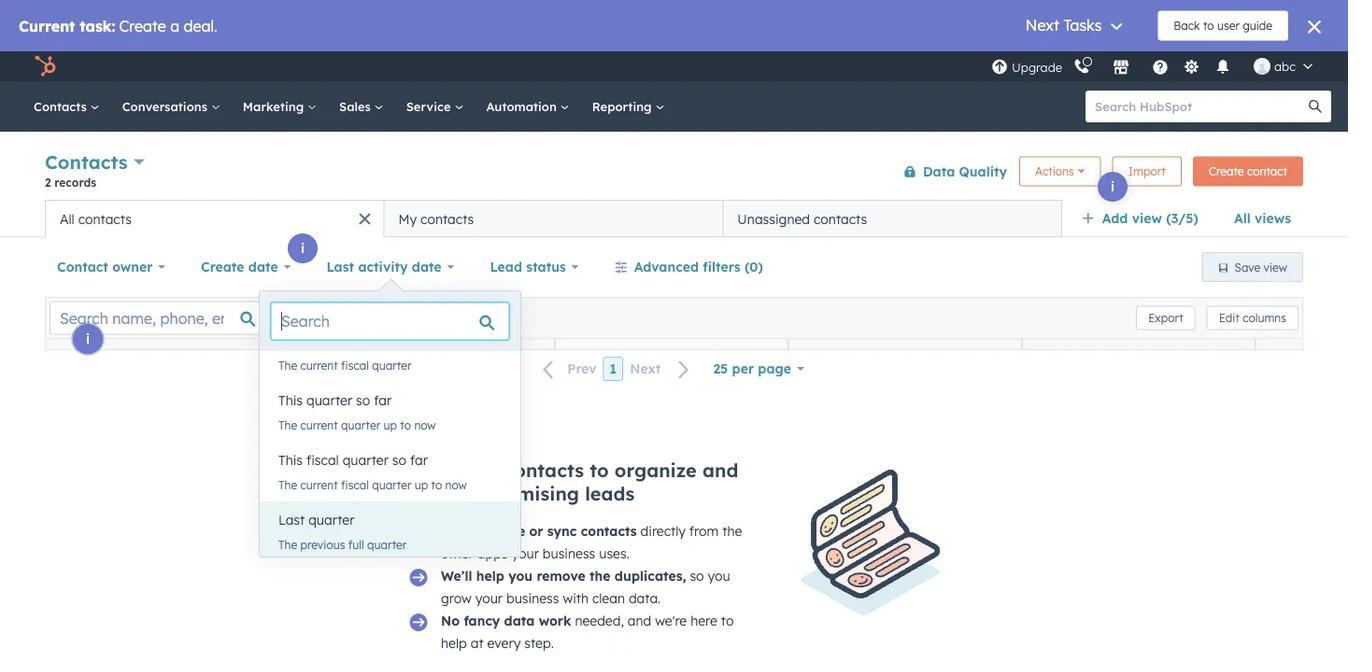 Task type: vqa. For each thing, say whether or not it's contained in the screenshot.
"An"
no



Task type: locate. For each thing, give the bounding box(es) containing it.
help image
[[1153, 60, 1169, 77]]

1 vertical spatial view
[[1264, 260, 1288, 274]]

export button
[[1137, 306, 1196, 330]]

save view button
[[1203, 252, 1304, 282]]

you left remove
[[509, 568, 533, 585]]

date right activity
[[412, 259, 442, 275]]

create for create date
[[201, 259, 244, 275]]

view for add
[[1133, 210, 1163, 227]]

save view
[[1235, 260, 1288, 274]]

0 vertical spatial help
[[477, 568, 505, 585]]

to up this fiscal quarter so far button
[[400, 418, 411, 432]]

far down the current fiscal quarter
[[374, 393, 392, 409]]

quarter up the previous
[[309, 512, 355, 529]]

add for add view (3/5)
[[1103, 210, 1129, 227]]

fiscal up this quarter so far the current quarter up to now
[[341, 358, 369, 372]]

this inside this quarter so far the current quarter up to now
[[279, 393, 303, 409]]

1 horizontal spatial i
[[301, 240, 305, 257]]

0 vertical spatial far
[[374, 393, 392, 409]]

up up this fiscal quarter so far button
[[384, 418, 397, 432]]

far inside this quarter so far the current quarter up to now
[[374, 393, 392, 409]]

the up clean
[[590, 568, 611, 585]]

import inside "button"
[[1129, 165, 1166, 179]]

last inside popup button
[[327, 259, 354, 275]]

1 all from the left
[[1235, 210, 1251, 227]]

views
[[1255, 210, 1292, 227]]

0 horizontal spatial all
[[60, 211, 75, 227]]

1 horizontal spatial now
[[445, 478, 467, 492]]

quarter
[[372, 358, 412, 372], [307, 393, 353, 409], [341, 418, 381, 432], [343, 452, 389, 469], [372, 478, 412, 492], [309, 512, 355, 529], [367, 538, 407, 552]]

the left the previous
[[279, 538, 297, 552]]

4 the from the top
[[279, 538, 297, 552]]

we'll help you remove the duplicates,
[[441, 568, 686, 585]]

quarter up last quarter button
[[372, 478, 412, 492]]

all contacts
[[60, 211, 132, 227]]

1 vertical spatial up
[[415, 478, 428, 492]]

0 vertical spatial so
[[356, 393, 370, 409]]

view inside button
[[1264, 260, 1288, 274]]

0 horizontal spatial date
[[248, 259, 278, 275]]

0 horizontal spatial import
[[441, 523, 488, 540]]

i button down contact
[[73, 324, 103, 354]]

2 current from the top
[[301, 418, 338, 432]]

1 this from the top
[[279, 393, 303, 409]]

every
[[487, 636, 521, 652]]

contacts for unassigned contacts
[[814, 211, 868, 227]]

1 horizontal spatial view
[[1264, 260, 1288, 274]]

menu containing abc
[[990, 51, 1326, 81]]

more
[[450, 459, 498, 482]]

this for this fiscal quarter so far
[[279, 452, 303, 469]]

your down file
[[512, 546, 539, 562]]

hubspot image
[[34, 55, 56, 78]]

2 this from the top
[[279, 452, 303, 469]]

0 vertical spatial this
[[279, 393, 303, 409]]

1 vertical spatial add
[[408, 459, 444, 482]]

i left last activity date popup button
[[301, 240, 305, 257]]

menu
[[990, 51, 1326, 81]]

now
[[414, 418, 436, 432], [445, 478, 467, 492]]

2 the from the top
[[279, 418, 297, 432]]

clean
[[593, 591, 625, 607]]

1 horizontal spatial help
[[477, 568, 505, 585]]

1 the from the top
[[279, 358, 297, 372]]

1 vertical spatial the
[[590, 568, 611, 585]]

this quarter so far button
[[260, 382, 521, 420]]

help down no
[[441, 636, 467, 652]]

0 vertical spatial import
[[1129, 165, 1166, 179]]

2 all from the left
[[60, 211, 75, 227]]

1 vertical spatial so
[[392, 452, 407, 469]]

2 vertical spatial i
[[86, 331, 90, 347]]

up inside "this fiscal quarter so far the current fiscal quarter up to now"
[[415, 478, 428, 492]]

to inside this quarter so far the current quarter up to now
[[400, 418, 411, 432]]

current up this quarter so far the current quarter up to now
[[301, 358, 338, 372]]

business inside so you grow your business with clean data.
[[507, 591, 559, 607]]

fancy
[[464, 613, 500, 630]]

1 vertical spatial contacts
[[45, 150, 128, 174]]

the right from at the bottom
[[723, 523, 742, 540]]

0 horizontal spatial you
[[509, 568, 533, 585]]

edit columns
[[1219, 311, 1287, 325]]

so up here
[[690, 568, 704, 585]]

view
[[1133, 210, 1163, 227], [1264, 260, 1288, 274]]

uses.
[[599, 546, 630, 562]]

1 vertical spatial now
[[445, 478, 467, 492]]

list box
[[260, 322, 521, 562]]

so down the current fiscal quarter
[[356, 393, 370, 409]]

conversations link
[[111, 81, 232, 132]]

0 horizontal spatial and
[[628, 613, 652, 630]]

add view (3/5)
[[1103, 210, 1199, 227]]

current inside "this fiscal quarter so far the current fiscal quarter up to now"
[[301, 478, 338, 492]]

contacts up import a file or sync contacts
[[504, 459, 584, 482]]

contacts down records at top
[[78, 211, 132, 227]]

at
[[471, 636, 484, 652]]

2 you from the left
[[708, 568, 731, 585]]

prev
[[568, 361, 597, 377]]

create
[[1209, 165, 1245, 179], [201, 259, 244, 275]]

the up last quarter the previous full quarter
[[279, 478, 297, 492]]

the
[[279, 358, 297, 372], [279, 418, 297, 432], [279, 478, 297, 492], [279, 538, 297, 552]]

1 vertical spatial import
[[441, 523, 488, 540]]

0 horizontal spatial your
[[475, 591, 503, 607]]

1 vertical spatial current
[[301, 418, 338, 432]]

import for import
[[1129, 165, 1166, 179]]

now inside this quarter so far the current quarter up to now
[[414, 418, 436, 432]]

this down the current fiscal quarter
[[279, 393, 303, 409]]

now inside "this fiscal quarter so far the current fiscal quarter up to now"
[[445, 478, 467, 492]]

1 horizontal spatial create
[[1209, 165, 1245, 179]]

to inside 'add more contacts to organize and identify promising leads'
[[590, 459, 609, 482]]

up
[[384, 418, 397, 432], [415, 478, 428, 492]]

i for i 'button' to the top
[[1111, 179, 1115, 195]]

i
[[1111, 179, 1115, 195], [301, 240, 305, 257], [86, 331, 90, 347]]

far up identify
[[410, 452, 428, 469]]

1 horizontal spatial last
[[327, 259, 354, 275]]

0 horizontal spatial add
[[408, 459, 444, 482]]

far inside "this fiscal quarter so far the current fiscal quarter up to now"
[[410, 452, 428, 469]]

add inside 'add more contacts to organize and identify promising leads'
[[408, 459, 444, 482]]

2 vertical spatial so
[[690, 568, 704, 585]]

date
[[248, 259, 278, 275], [412, 259, 442, 275]]

3 the from the top
[[279, 478, 297, 492]]

create down all contacts button
[[201, 259, 244, 275]]

quarter right full on the left bottom of page
[[367, 538, 407, 552]]

so down this quarter so far button
[[392, 452, 407, 469]]

date down all contacts button
[[248, 259, 278, 275]]

1 horizontal spatial and
[[703, 459, 739, 482]]

the up this quarter so far the current quarter up to now
[[279, 358, 297, 372]]

i down contact
[[86, 331, 90, 347]]

now up this fiscal quarter so far button
[[414, 418, 436, 432]]

business up data
[[507, 591, 559, 607]]

last activity date button
[[314, 249, 467, 286]]

unassigned contacts button
[[723, 200, 1063, 237]]

last quarter button
[[260, 502, 521, 539]]

0 vertical spatial business
[[543, 546, 596, 562]]

abc button
[[1243, 51, 1324, 81]]

to left organize at the bottom
[[590, 459, 609, 482]]

automation link
[[475, 81, 581, 132]]

far
[[374, 393, 392, 409], [410, 452, 428, 469]]

unassigned
[[738, 211, 810, 227]]

contacts right unassigned
[[814, 211, 868, 227]]

lead status
[[490, 259, 566, 275]]

1 horizontal spatial the
[[723, 523, 742, 540]]

remove
[[537, 568, 586, 585]]

last inside last quarter the previous full quarter
[[279, 512, 305, 529]]

0 horizontal spatial so
[[356, 393, 370, 409]]

current down the current fiscal quarter
[[301, 418, 338, 432]]

Search name, phone, email addresses, or company search field
[[50, 301, 270, 335]]

last up the previous
[[279, 512, 305, 529]]

data quality
[[923, 163, 1008, 179]]

add down 'import' "button" at the top of page
[[1103, 210, 1129, 227]]

sales
[[339, 99, 375, 114]]

fiscal down this quarter so far the current quarter up to now
[[307, 452, 339, 469]]

the down the current fiscal quarter
[[279, 418, 297, 432]]

import button
[[1113, 157, 1182, 186]]

save
[[1235, 260, 1261, 274]]

contacts inside button
[[421, 211, 474, 227]]

1 horizontal spatial all
[[1235, 210, 1251, 227]]

contacts inside popup button
[[45, 150, 128, 174]]

0 vertical spatial and
[[703, 459, 739, 482]]

upgrade
[[1012, 60, 1063, 75]]

per
[[732, 361, 754, 377]]

0 horizontal spatial view
[[1133, 210, 1163, 227]]

0 horizontal spatial help
[[441, 636, 467, 652]]

last for last quarter the previous full quarter
[[279, 512, 305, 529]]

calling icon image
[[1074, 59, 1091, 75]]

0 vertical spatial create
[[1209, 165, 1245, 179]]

0 horizontal spatial last
[[279, 512, 305, 529]]

import
[[1129, 165, 1166, 179], [441, 523, 488, 540]]

so inside "this fiscal quarter so far the current fiscal quarter up to now"
[[392, 452, 407, 469]]

1 vertical spatial this
[[279, 452, 303, 469]]

your inside the directly from the other apps your business uses.
[[512, 546, 539, 562]]

1 date from the left
[[248, 259, 278, 275]]

contacts down hubspot link
[[34, 99, 90, 114]]

fiscal up last quarter the previous full quarter
[[341, 478, 369, 492]]

contact
[[57, 259, 108, 275]]

1 vertical spatial far
[[410, 452, 428, 469]]

this fiscal quarter so far button
[[260, 442, 521, 480]]

this inside "this fiscal quarter so far the current fiscal quarter up to now"
[[279, 452, 303, 469]]

no
[[441, 613, 460, 630]]

and down data. on the left of page
[[628, 613, 652, 630]]

view right save
[[1264, 260, 1288, 274]]

current
[[301, 358, 338, 372], [301, 418, 338, 432], [301, 478, 338, 492]]

1 vertical spatial help
[[441, 636, 467, 652]]

i up add view (3/5) popup button
[[1111, 179, 1115, 195]]

0 vertical spatial last
[[327, 259, 354, 275]]

fiscal
[[341, 358, 369, 372], [307, 452, 339, 469], [341, 478, 369, 492]]

2 horizontal spatial i button
[[1098, 172, 1128, 202]]

0 vertical spatial add
[[1103, 210, 1129, 227]]

last left activity
[[327, 259, 354, 275]]

contacts button
[[45, 149, 145, 176]]

upgrade image
[[992, 59, 1009, 76]]

so you grow your business with clean data.
[[441, 568, 731, 607]]

1 vertical spatial last
[[279, 512, 305, 529]]

create left contact on the top right of the page
[[1209, 165, 1245, 179]]

create inside button
[[1209, 165, 1245, 179]]

so inside this quarter so far the current quarter up to now
[[356, 393, 370, 409]]

no fancy data work
[[441, 613, 572, 630]]

1 horizontal spatial import
[[1129, 165, 1166, 179]]

here
[[691, 613, 718, 630]]

0 horizontal spatial up
[[384, 418, 397, 432]]

contact owner
[[57, 259, 153, 275]]

1 horizontal spatial add
[[1103, 210, 1129, 227]]

to left more
[[431, 478, 442, 492]]

view left (3/5)
[[1133, 210, 1163, 227]]

up up last quarter button
[[415, 478, 428, 492]]

2 horizontal spatial so
[[690, 568, 704, 585]]

help down apps
[[477, 568, 505, 585]]

0 vertical spatial your
[[512, 546, 539, 562]]

directly from the other apps your business uses.
[[441, 523, 742, 562]]

data
[[923, 163, 956, 179]]

business up we'll help you remove the duplicates,
[[543, 546, 596, 562]]

1 vertical spatial business
[[507, 591, 559, 607]]

with
[[563, 591, 589, 607]]

service link
[[395, 81, 475, 132]]

your
[[512, 546, 539, 562], [475, 591, 503, 607]]

0 vertical spatial contacts
[[34, 99, 90, 114]]

i button right create date
[[288, 234, 318, 264]]

view for save
[[1264, 260, 1288, 274]]

contacts right 'my'
[[421, 211, 474, 227]]

0 vertical spatial current
[[301, 358, 338, 372]]

0 horizontal spatial now
[[414, 418, 436, 432]]

import up "other" at the bottom left
[[441, 523, 488, 540]]

2 date from the left
[[412, 259, 442, 275]]

1 horizontal spatial far
[[410, 452, 428, 469]]

quality
[[960, 163, 1008, 179]]

0 vertical spatial now
[[414, 418, 436, 432]]

to
[[400, 418, 411, 432], [590, 459, 609, 482], [431, 478, 442, 492], [721, 613, 734, 630]]

25
[[714, 361, 728, 377]]

0 horizontal spatial i
[[86, 331, 90, 347]]

create contact
[[1209, 165, 1288, 179]]

1 horizontal spatial up
[[415, 478, 428, 492]]

0 vertical spatial up
[[384, 418, 397, 432]]

to right here
[[721, 613, 734, 630]]

import up add view (3/5)
[[1129, 165, 1166, 179]]

0 horizontal spatial create
[[201, 259, 244, 275]]

1 vertical spatial i button
[[288, 234, 318, 264]]

contacts banner
[[45, 147, 1304, 200]]

0 horizontal spatial far
[[374, 393, 392, 409]]

0 vertical spatial the
[[723, 523, 742, 540]]

0 horizontal spatial i button
[[73, 324, 103, 354]]

2 horizontal spatial i
[[1111, 179, 1115, 195]]

all left views
[[1235, 210, 1251, 227]]

all inside button
[[60, 211, 75, 227]]

add left more
[[408, 459, 444, 482]]

sync
[[548, 523, 577, 540]]

2 vertical spatial current
[[301, 478, 338, 492]]

3 current from the top
[[301, 478, 338, 492]]

view inside popup button
[[1133, 210, 1163, 227]]

now up "other" at the bottom left
[[445, 478, 467, 492]]

1 vertical spatial and
[[628, 613, 652, 630]]

i button up add view (3/5)
[[1098, 172, 1128, 202]]

Search HubSpot search field
[[1086, 91, 1315, 122]]

1 vertical spatial create
[[201, 259, 244, 275]]

you down from at the bottom
[[708, 568, 731, 585]]

all views
[[1235, 210, 1292, 227]]

1 vertical spatial your
[[475, 591, 503, 607]]

you
[[509, 568, 533, 585], [708, 568, 731, 585]]

1 horizontal spatial you
[[708, 568, 731, 585]]

add view (3/5) button
[[1070, 200, 1223, 237]]

so
[[356, 393, 370, 409], [392, 452, 407, 469], [690, 568, 704, 585]]

i for bottommost i 'button'
[[86, 331, 90, 347]]

column header
[[1023, 339, 1257, 380]]

last quarter the previous full quarter
[[279, 512, 407, 552]]

create inside popup button
[[201, 259, 244, 275]]

business
[[543, 546, 596, 562], [507, 591, 559, 607]]

0 vertical spatial view
[[1133, 210, 1163, 227]]

current up last quarter the previous full quarter
[[301, 478, 338, 492]]

lead
[[490, 259, 523, 275]]

contacts up records at top
[[45, 150, 128, 174]]

contacts for my contacts
[[421, 211, 474, 227]]

1 horizontal spatial so
[[392, 452, 407, 469]]

1 you from the left
[[509, 568, 533, 585]]

1 horizontal spatial date
[[412, 259, 442, 275]]

date inside popup button
[[248, 259, 278, 275]]

all down 2 records
[[60, 211, 75, 227]]

contact owner button
[[45, 249, 178, 286]]

your inside so you grow your business with clean data.
[[475, 591, 503, 607]]

sales link
[[328, 81, 395, 132]]

and up from at the bottom
[[703, 459, 739, 482]]

1 horizontal spatial your
[[512, 546, 539, 562]]

0 vertical spatial i
[[1111, 179, 1115, 195]]

this down this quarter so far the current quarter up to now
[[279, 452, 303, 469]]

owner
[[112, 259, 153, 275]]

your up fancy on the bottom
[[475, 591, 503, 607]]

marketplaces button
[[1102, 51, 1141, 81]]

1 vertical spatial i
[[301, 240, 305, 257]]

add inside add view (3/5) popup button
[[1103, 210, 1129, 227]]

create date button
[[189, 249, 303, 286]]

last for last activity date
[[327, 259, 354, 275]]



Task type: describe. For each thing, give the bounding box(es) containing it.
add more contacts to organize and identify promising leads
[[408, 459, 739, 506]]

calling icon button
[[1067, 54, 1098, 79]]

so inside so you grow your business with clean data.
[[690, 568, 704, 585]]

(0)
[[745, 259, 764, 275]]

reporting
[[592, 99, 656, 114]]

all contacts button
[[45, 200, 384, 237]]

contacts up uses.
[[581, 523, 637, 540]]

2 vertical spatial fiscal
[[341, 478, 369, 492]]

i for i 'button' to the middle
[[301, 240, 305, 257]]

edit
[[1219, 311, 1240, 325]]

current inside this quarter so far the current quarter up to now
[[301, 418, 338, 432]]

to inside "this fiscal quarter so far the current fiscal quarter up to now"
[[431, 478, 442, 492]]

the inside this quarter so far the current quarter up to now
[[279, 418, 297, 432]]

0 horizontal spatial the
[[590, 568, 611, 585]]

file
[[505, 523, 525, 540]]

Search search field
[[271, 303, 510, 340]]

create date
[[201, 259, 278, 275]]

we're
[[655, 613, 687, 630]]

date inside popup button
[[412, 259, 442, 275]]

contacts for all contacts
[[78, 211, 132, 227]]

filters
[[703, 259, 741, 275]]

1 button
[[603, 357, 624, 381]]

organize
[[615, 459, 697, 482]]

2
[[45, 175, 51, 189]]

business inside the directly from the other apps your business uses.
[[543, 546, 596, 562]]

advanced
[[634, 259, 699, 275]]

gary orlando image
[[1254, 58, 1271, 75]]

1 horizontal spatial i button
[[288, 234, 318, 264]]

all for all contacts
[[60, 211, 75, 227]]

create for create contact
[[1209, 165, 1245, 179]]

marketing
[[243, 99, 308, 114]]

the current fiscal quarter
[[279, 358, 412, 372]]

contacts inside 'add more contacts to organize and identify promising leads'
[[504, 459, 584, 482]]

full
[[348, 538, 364, 552]]

contact
[[1248, 165, 1288, 179]]

to inside needed, and we're here to help at every step.
[[721, 613, 734, 630]]

identify
[[408, 482, 480, 506]]

0 vertical spatial fiscal
[[341, 358, 369, 372]]

25 per page button
[[701, 351, 817, 388]]

import a file or sync contacts
[[441, 523, 637, 540]]

this quarter so far the current quarter up to now
[[279, 393, 436, 432]]

create contact button
[[1194, 157, 1304, 186]]

settings link
[[1181, 57, 1204, 76]]

actions
[[1036, 165, 1075, 179]]

needed, and we're here to help at every step.
[[441, 613, 734, 652]]

this for this quarter so far
[[279, 393, 303, 409]]

work
[[539, 613, 572, 630]]

reporting link
[[581, 81, 676, 132]]

add for add more contacts to organize and identify promising leads
[[408, 459, 444, 482]]

needed,
[[575, 613, 624, 630]]

2 vertical spatial i button
[[73, 324, 103, 354]]

up inside this quarter so far the current quarter up to now
[[384, 418, 397, 432]]

1 vertical spatial fiscal
[[307, 452, 339, 469]]

contacts link
[[22, 81, 111, 132]]

all for all views
[[1235, 210, 1251, 227]]

help button
[[1145, 51, 1177, 81]]

advanced filters (0) button
[[603, 249, 776, 286]]

service
[[406, 99, 455, 114]]

import for import a file or sync contacts
[[441, 523, 488, 540]]

abc
[[1275, 58, 1296, 74]]

my contacts
[[399, 211, 474, 227]]

conversations
[[122, 99, 211, 114]]

list box containing this quarter so far
[[260, 322, 521, 562]]

or
[[529, 523, 543, 540]]

help inside needed, and we're here to help at every step.
[[441, 636, 467, 652]]

next
[[630, 361, 661, 377]]

grow
[[441, 591, 472, 607]]

the inside the directly from the other apps your business uses.
[[723, 523, 742, 540]]

other
[[441, 546, 474, 562]]

promising
[[485, 482, 580, 506]]

actions button
[[1020, 157, 1102, 186]]

the inside last quarter the previous full quarter
[[279, 538, 297, 552]]

duplicates,
[[615, 568, 686, 585]]

step.
[[525, 636, 554, 652]]

next button
[[624, 357, 701, 382]]

quarter up this quarter so far button
[[372, 358, 412, 372]]

edit columns button
[[1207, 306, 1299, 330]]

(3/5)
[[1167, 210, 1199, 227]]

page
[[758, 361, 792, 377]]

0 vertical spatial i button
[[1098, 172, 1128, 202]]

lead status button
[[478, 249, 591, 286]]

advanced filters (0)
[[634, 259, 764, 275]]

quarter down the current fiscal quarter
[[307, 393, 353, 409]]

my
[[399, 211, 417, 227]]

quarter up this fiscal quarter so far button
[[341, 418, 381, 432]]

2 records
[[45, 175, 96, 189]]

records
[[54, 175, 96, 189]]

quarter down this quarter so far the current quarter up to now
[[343, 452, 389, 469]]

from
[[690, 523, 719, 540]]

the inside "this fiscal quarter so far the current fiscal quarter up to now"
[[279, 478, 297, 492]]

settings image
[[1184, 59, 1201, 76]]

previous
[[301, 538, 345, 552]]

you inside so you grow your business with clean data.
[[708, 568, 731, 585]]

notifications image
[[1215, 60, 1232, 77]]

notifications button
[[1208, 51, 1239, 81]]

apps
[[477, 546, 508, 562]]

marketplaces image
[[1113, 60, 1130, 77]]

1
[[610, 361, 617, 377]]

and inside 'add more contacts to organize and identify promising leads'
[[703, 459, 739, 482]]

hubspot link
[[22, 55, 70, 78]]

25 per page
[[714, 361, 792, 377]]

pagination navigation
[[532, 357, 701, 382]]

1 current from the top
[[301, 358, 338, 372]]

search image
[[1310, 100, 1323, 113]]

and inside needed, and we're here to help at every step.
[[628, 613, 652, 630]]

unassigned contacts
[[738, 211, 868, 227]]

we'll
[[441, 568, 473, 585]]

data
[[504, 613, 535, 630]]



